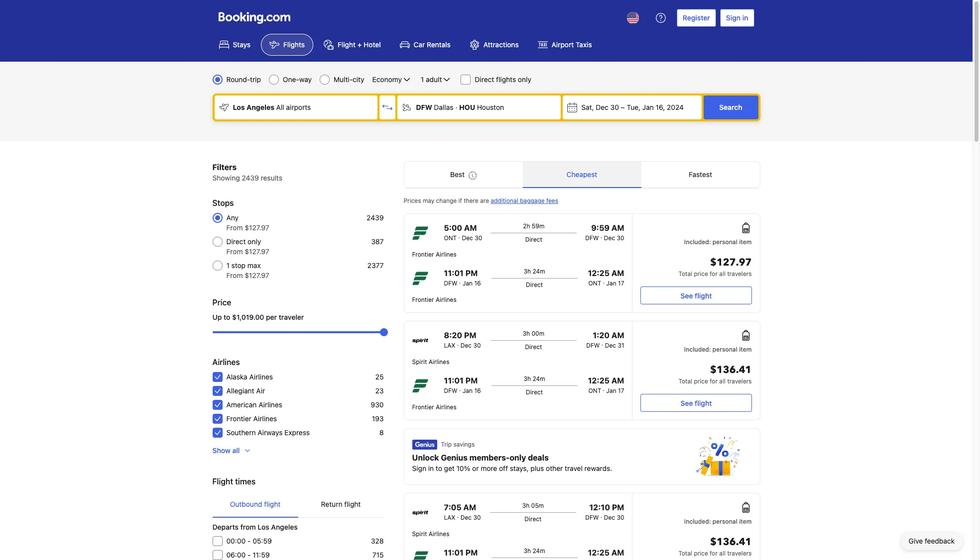 Task type: describe. For each thing, give the bounding box(es) containing it.
12:25 for $127.97
[[588, 269, 610, 278]]

1 for 1 stop max from $127.97
[[226, 261, 230, 270]]

unlock genius members-only deals sign in to get 10% or more off stays, plus other travel rewards.
[[412, 454, 612, 473]]

houston
[[477, 103, 504, 112]]

7:05 am lax . dec 30
[[444, 503, 481, 522]]

one-way
[[283, 75, 312, 84]]

see for $136.41
[[681, 399, 693, 408]]

item for $136.41
[[739, 346, 752, 354]]

give feedback
[[909, 537, 955, 546]]

3 item from the top
[[739, 518, 752, 526]]

3h 05m
[[522, 502, 544, 510]]

way
[[299, 75, 312, 84]]

328
[[371, 537, 384, 546]]

dec for 7:05 am
[[461, 514, 472, 522]]

. inside the 8:20 pm lax . dec 30
[[457, 340, 459, 348]]

dfw dallas · hou houston
[[416, 103, 504, 112]]

11:01 for $136.41
[[444, 376, 464, 385]]

all
[[276, 103, 284, 112]]

from inside the direct only from $127.97
[[226, 248, 243, 256]]

12:25 am ont . jan 17 for $136.41
[[588, 376, 624, 395]]

taxis
[[576, 40, 592, 49]]

8
[[379, 429, 384, 437]]

dec for 5:00 am
[[462, 235, 473, 242]]

flight for the see flight button associated with $136.41
[[695, 399, 712, 408]]

9:59 am dfw . dec 30
[[585, 224, 624, 242]]

tue,
[[627, 103, 640, 112]]

3 included: from the top
[[684, 518, 711, 526]]

spirit airlines for 8:20
[[412, 359, 449, 366]]

30 for 5:00 am
[[475, 235, 482, 242]]

+
[[357, 40, 362, 49]]

–
[[621, 103, 625, 112]]

30 for 9:59 am
[[617, 235, 624, 242]]

3h 00m
[[523, 330, 544, 338]]

return flight
[[321, 500, 361, 509]]

1 vertical spatial angeles
[[271, 523, 298, 532]]

1 horizontal spatial in
[[742, 13, 748, 22]]

am down 12:10 pm dfw . dec 30
[[611, 549, 624, 558]]

multi-
[[334, 75, 353, 84]]

see flight for $127.97
[[681, 292, 712, 300]]

8:20
[[444, 331, 462, 340]]

stop
[[231, 261, 246, 270]]

dec for 12:10 pm
[[604, 514, 615, 522]]

2024
[[667, 103, 684, 112]]

12:25 am ont . jan 17 for $127.97
[[588, 269, 624, 287]]

see flight for $136.41
[[681, 399, 712, 408]]

sat, dec 30 – tue, jan 16, 2024 button
[[563, 96, 701, 120]]

airlines down 5:00
[[436, 251, 457, 258]]

round-trip
[[226, 75, 261, 84]]

30 for 7:05 am
[[473, 514, 481, 522]]

outbound flight button
[[212, 492, 298, 518]]

travel
[[565, 465, 583, 473]]

airport
[[552, 40, 574, 49]]

are
[[480, 197, 489, 205]]

1 for 1 adult
[[421, 75, 424, 84]]

traveler
[[279, 313, 304, 322]]

express
[[284, 429, 310, 437]]

for for 1:20 am
[[710, 378, 718, 385]]

from inside 1 stop max from $127.97
[[226, 271, 243, 280]]

plus
[[531, 465, 544, 473]]

0 vertical spatial angeles
[[247, 103, 274, 112]]

1 horizontal spatial los
[[258, 523, 269, 532]]

showing
[[212, 174, 240, 182]]

lax for 8:20 pm
[[444, 342, 455, 350]]

05m
[[531, 502, 544, 510]]

car
[[414, 40, 425, 49]]

hotel
[[364, 40, 381, 49]]

17 for $127.97
[[618, 280, 624, 287]]

2h 59m
[[523, 223, 544, 230]]

hou
[[459, 103, 475, 112]]

only inside the unlock genius members-only deals sign in to get 10% or more off stays, plus other travel rewards.
[[510, 454, 526, 463]]

cheapest button
[[523, 162, 641, 188]]

3h left 05m
[[522, 502, 530, 510]]

59m
[[532, 223, 544, 230]]

- for 06:00
[[248, 551, 251, 560]]

stays,
[[510, 465, 529, 473]]

see for $127.97
[[681, 292, 693, 300]]

. inside 5:00 am ont . dec 30
[[458, 233, 460, 240]]

3 total from the top
[[679, 550, 692, 558]]

9:59
[[591, 224, 610, 233]]

or
[[472, 465, 479, 473]]

06:00 - 11:59
[[226, 551, 270, 560]]

car rentals link
[[391, 34, 459, 56]]

tab list for prices may change if there are
[[404, 162, 760, 189]]

24m for $127.97
[[533, 268, 545, 275]]

prices
[[404, 197, 421, 205]]

airlines up trip
[[436, 404, 457, 411]]

frontier airlines up 8:20 at the left
[[412, 296, 457, 304]]

sat,
[[581, 103, 594, 112]]

per
[[266, 313, 277, 322]]

sign in
[[726, 13, 748, 22]]

results
[[261, 174, 282, 182]]

30 for 12:10 pm
[[617, 514, 624, 522]]

0 vertical spatial only
[[518, 75, 531, 84]]

see flight button for $127.97
[[641, 287, 752, 305]]

2 $136.41 total price for all travelers from the top
[[679, 536, 752, 558]]

travelers for 9:59 am
[[727, 270, 752, 278]]

airways
[[258, 429, 283, 437]]

am inside 7:05 am lax . dec 30
[[463, 503, 476, 512]]

direct inside the direct only from $127.97
[[226, 238, 246, 246]]

only inside the direct only from $127.97
[[248, 238, 261, 246]]

3h 24m for $136.41
[[524, 375, 545, 383]]

american
[[226, 401, 257, 409]]

23
[[375, 387, 384, 395]]

included: for $127.97
[[684, 239, 711, 246]]

30 for 8:20 pm
[[473, 342, 481, 350]]

3 12:25 from the top
[[588, 549, 610, 558]]

give
[[909, 537, 923, 546]]

3h left the 00m
[[523, 330, 530, 338]]

flight for flight + hotel
[[338, 40, 356, 49]]

fastest
[[689, 170, 712, 179]]

register link
[[677, 9, 716, 27]]

flights
[[496, 75, 516, 84]]

lax for 7:05 am
[[444, 514, 455, 522]]

30 inside 'popup button'
[[610, 103, 619, 112]]

ont inside 5:00 am ont . dec 30
[[444, 235, 457, 242]]

1 $136.41 total price for all travelers from the top
[[679, 364, 752, 385]]

attractions
[[483, 40, 519, 49]]

0 vertical spatial to
[[224, 313, 230, 322]]

trip
[[250, 75, 261, 84]]

american airlines
[[226, 401, 282, 409]]

return flight button
[[298, 492, 384, 518]]

direct flights only
[[475, 75, 531, 84]]

pm inside 12:10 pm dfw . dec 30
[[612, 503, 624, 512]]

sat, dec 30 – tue, jan 16, 2024
[[581, 103, 684, 112]]

airlines down air on the bottom
[[259, 401, 282, 409]]

southern airways express
[[226, 429, 310, 437]]

2h
[[523, 223, 530, 230]]

3h for 7:05 am
[[524, 548, 531, 555]]

change
[[436, 197, 457, 205]]

pm down 7:05 am lax . dec 30
[[465, 549, 478, 558]]

05:59
[[253, 537, 272, 546]]

multi-city
[[334, 75, 364, 84]]

11:01 pm dfw . jan 16 for $136.41
[[444, 376, 481, 395]]

in inside the unlock genius members-only deals sign in to get 10% or more off stays, plus other travel rewards.
[[428, 465, 434, 473]]

ont for $136.41
[[588, 387, 601, 395]]

airlines up "11:01 pm"
[[429, 531, 449, 538]]

3 3h 24m from the top
[[524, 548, 545, 555]]

airlines down 8:20 at the left
[[429, 359, 449, 366]]

2377
[[367, 261, 384, 270]]

$127.97 inside 1 stop max from $127.97
[[245, 271, 269, 280]]

3 personal from the top
[[713, 518, 737, 526]]

airlines up southern airways express
[[253, 415, 277, 423]]

11:01 for $127.97
[[444, 269, 464, 278]]

dec for 8:20 pm
[[461, 342, 472, 350]]

1 adult
[[421, 75, 442, 84]]

included: personal item for $136.41
[[684, 346, 752, 354]]

00:00 - 05:59
[[226, 537, 272, 546]]

193
[[372, 415, 384, 423]]

3h for 8:20 pm
[[524, 375, 531, 383]]

round-
[[226, 75, 250, 84]]

may
[[423, 197, 434, 205]]



Task type: vqa. For each thing, say whether or not it's contained in the screenshot.
Terms
no



Task type: locate. For each thing, give the bounding box(es) containing it.
register
[[683, 13, 710, 22]]

3h 24m down 3h 05m
[[524, 548, 545, 555]]

flight + hotel
[[338, 40, 381, 49]]

1 price from the top
[[694, 270, 708, 278]]

personal
[[713, 239, 737, 246], [713, 346, 737, 354], [713, 518, 737, 526]]

1 vertical spatial 17
[[618, 387, 624, 395]]

1 lax from the top
[[444, 342, 455, 350]]

dec inside 5:00 am ont . dec 30
[[462, 235, 473, 242]]

there
[[464, 197, 478, 205]]

angeles up 05:59
[[271, 523, 298, 532]]

off
[[499, 465, 508, 473]]

3h 24m for $127.97
[[524, 268, 545, 275]]

flight for flight times
[[212, 478, 233, 487]]

3h down 2h
[[524, 268, 531, 275]]

dec down 8:20 at the left
[[461, 342, 472, 350]]

airlines up 8:20 at the left
[[436, 296, 457, 304]]

0 vertical spatial ont
[[444, 235, 457, 242]]

frontier airlines up trip
[[412, 404, 457, 411]]

1 for from the top
[[710, 270, 718, 278]]

12:25 am ont . jan 17 down 9:59 am dfw . dec 30
[[588, 269, 624, 287]]

0 vertical spatial 16
[[474, 280, 481, 287]]

0 vertical spatial 11:01
[[444, 269, 464, 278]]

dec inside the 8:20 pm lax . dec 30
[[461, 342, 472, 350]]

dec inside 7:05 am lax . dec 30
[[461, 514, 472, 522]]

spirit for 7:05 am
[[412, 531, 427, 538]]

dfw
[[416, 103, 432, 112], [585, 235, 599, 242], [444, 280, 457, 287], [586, 342, 600, 350], [444, 387, 457, 395], [585, 514, 599, 522]]

2 spirit from the top
[[412, 531, 427, 538]]

1 vertical spatial personal
[[713, 346, 737, 354]]

12:25 am ont . jan 17 down 31
[[588, 376, 624, 395]]

dec left 31
[[605, 342, 616, 350]]

1 item from the top
[[739, 239, 752, 246]]

flights link
[[261, 34, 313, 56]]

1 inside popup button
[[421, 75, 424, 84]]

1 horizontal spatial 2439
[[367, 214, 384, 222]]

12:10
[[589, 503, 610, 512]]

.
[[458, 233, 460, 240], [600, 233, 602, 240], [459, 278, 461, 285], [603, 278, 605, 285], [457, 340, 459, 348], [601, 340, 603, 348], [459, 385, 461, 393], [603, 385, 605, 393], [457, 512, 459, 520], [600, 512, 602, 520]]

00:00
[[226, 537, 246, 546]]

1 24m from the top
[[533, 268, 545, 275]]

1 horizontal spatial 1
[[421, 75, 424, 84]]

am right 5:00
[[464, 224, 477, 233]]

tab list
[[404, 162, 760, 189], [212, 492, 384, 519]]

- right '00:00'
[[247, 537, 251, 546]]

1 vertical spatial 3h 24m
[[524, 375, 545, 383]]

11:01 pm dfw . jan 16 down 5:00 am ont . dec 30 on the left top of the page
[[444, 269, 481, 287]]

3h 24m
[[524, 268, 545, 275], [524, 375, 545, 383], [524, 548, 545, 555]]

see flight button for $136.41
[[641, 394, 752, 412]]

airport taxis link
[[529, 34, 600, 56]]

12:25 down 12:10 pm dfw . dec 30
[[588, 549, 610, 558]]

airlines up alaska
[[212, 358, 240, 367]]

all inside $127.97 total price for all travelers
[[719, 270, 726, 278]]

1 vertical spatial tab list
[[212, 492, 384, 519]]

airport taxis
[[552, 40, 592, 49]]

. inside 9:59 am dfw . dec 30
[[600, 233, 602, 240]]

2 24m from the top
[[533, 375, 545, 383]]

2 travelers from the top
[[727, 378, 752, 385]]

1 vertical spatial included: personal item
[[684, 346, 752, 354]]

one-
[[283, 75, 299, 84]]

2 see flight button from the top
[[641, 394, 752, 412]]

any from $127.97
[[226, 214, 269, 232]]

if
[[458, 197, 462, 205]]

1 vertical spatial 11:01
[[444, 376, 464, 385]]

times
[[235, 478, 256, 487]]

fastest button
[[641, 162, 760, 188]]

2 included: personal item from the top
[[684, 346, 752, 354]]

0 horizontal spatial flight
[[212, 478, 233, 487]]

up to $1,019.00 per traveler
[[212, 313, 304, 322]]

stays link
[[210, 34, 259, 56]]

1 vertical spatial lax
[[444, 514, 455, 522]]

spirit
[[412, 359, 427, 366], [412, 531, 427, 538]]

1 16 from the top
[[474, 280, 481, 287]]

0 vertical spatial 3h 24m
[[524, 268, 545, 275]]

. inside 7:05 am lax . dec 30
[[457, 512, 459, 520]]

24m down 05m
[[533, 548, 545, 555]]

rentals
[[427, 40, 451, 49]]

flight inside button
[[344, 500, 361, 509]]

1 vertical spatial 1
[[226, 261, 230, 270]]

2 vertical spatial 3h 24m
[[524, 548, 545, 555]]

for for 9:59 am
[[710, 270, 718, 278]]

2 vertical spatial for
[[710, 550, 718, 558]]

flight left times
[[212, 478, 233, 487]]

flight for return flight button
[[344, 500, 361, 509]]

los up 05:59
[[258, 523, 269, 532]]

30 inside 7:05 am lax . dec 30
[[473, 514, 481, 522]]

0 vertical spatial spirit airlines
[[412, 359, 449, 366]]

0 vertical spatial flight
[[338, 40, 356, 49]]

dec right sat, at the right of the page
[[596, 103, 608, 112]]

$127.97 inside any from $127.97
[[245, 224, 269, 232]]

angeles left all
[[247, 103, 274, 112]]

12:25 down 9:59 am dfw . dec 30
[[588, 269, 610, 278]]

dec for 9:59 am
[[604, 235, 615, 242]]

in
[[742, 13, 748, 22], [428, 465, 434, 473]]

in down "unlock"
[[428, 465, 434, 473]]

unlock
[[412, 454, 439, 463]]

1 3h 24m from the top
[[524, 268, 545, 275]]

pm down the 8:20 pm lax . dec 30
[[465, 376, 478, 385]]

dallas
[[434, 103, 453, 112]]

tab list containing outbound flight
[[212, 492, 384, 519]]

0 vertical spatial see flight button
[[641, 287, 752, 305]]

flight left +
[[338, 40, 356, 49]]

1 vertical spatial from
[[226, 248, 243, 256]]

1 11:01 pm dfw . jan 16 from the top
[[444, 269, 481, 287]]

930
[[371, 401, 384, 409]]

to left the get
[[436, 465, 442, 473]]

$1,019.00
[[232, 313, 264, 322]]

0 vertical spatial travelers
[[727, 270, 752, 278]]

from inside any from $127.97
[[226, 224, 243, 232]]

0 vertical spatial 17
[[618, 280, 624, 287]]

2 item from the top
[[739, 346, 752, 354]]

2 vertical spatial included: personal item
[[684, 518, 752, 526]]

dec down 7:05
[[461, 514, 472, 522]]

more
[[481, 465, 497, 473]]

ont for $127.97
[[588, 280, 601, 287]]

$127.97 total price for all travelers
[[679, 256, 752, 278]]

spirit airlines down 8:20 at the left
[[412, 359, 449, 366]]

1 spirit airlines from the top
[[412, 359, 449, 366]]

1 included: from the top
[[684, 239, 711, 246]]

1 travelers from the top
[[727, 270, 752, 278]]

price inside $127.97 total price for all travelers
[[694, 270, 708, 278]]

2 lax from the top
[[444, 514, 455, 522]]

0 vertical spatial from
[[226, 224, 243, 232]]

dfw inside 9:59 am dfw . dec 30
[[585, 235, 599, 242]]

0 vertical spatial 11:01 pm dfw . jan 16
[[444, 269, 481, 287]]

spirit for 8:20 pm
[[412, 359, 427, 366]]

1 vertical spatial price
[[694, 378, 708, 385]]

dec down 12:10
[[604, 514, 615, 522]]

11:01 pm
[[444, 549, 478, 558]]

1 horizontal spatial tab list
[[404, 162, 760, 189]]

los angeles all airports
[[233, 103, 311, 112]]

0 vertical spatial personal
[[713, 239, 737, 246]]

·
[[455, 103, 457, 112]]

24m for $136.41
[[533, 375, 545, 383]]

flights
[[283, 40, 305, 49]]

spirit airlines down 7:05
[[412, 531, 449, 538]]

11:01 down 7:05 am lax . dec 30
[[444, 549, 464, 558]]

2 see flight from the top
[[681, 399, 712, 408]]

1 vertical spatial 16
[[474, 387, 481, 395]]

. inside 12:10 pm dfw . dec 30
[[600, 512, 602, 520]]

1 vertical spatial see flight button
[[641, 394, 752, 412]]

0 horizontal spatial tab list
[[212, 492, 384, 519]]

only up the stays,
[[510, 454, 526, 463]]

included: personal item for $127.97
[[684, 239, 752, 246]]

1 12:25 from the top
[[588, 269, 610, 278]]

1 personal from the top
[[713, 239, 737, 246]]

0 vertical spatial 1
[[421, 75, 424, 84]]

1 vertical spatial flight
[[212, 478, 233, 487]]

travelers
[[727, 270, 752, 278], [727, 378, 752, 385], [727, 550, 752, 558]]

12:25
[[588, 269, 610, 278], [588, 376, 610, 385], [588, 549, 610, 558]]

total for 9:59 am
[[679, 270, 692, 278]]

1 vertical spatial only
[[248, 238, 261, 246]]

cheapest
[[567, 170, 597, 179]]

price for 9:59 am
[[694, 270, 708, 278]]

- for 00:00
[[247, 537, 251, 546]]

0 vertical spatial tab list
[[404, 162, 760, 189]]

30 inside 5:00 am ont . dec 30
[[475, 235, 482, 242]]

3h 24m down 2h 59m
[[524, 268, 545, 275]]

travelers for 1:20 am
[[727, 378, 752, 385]]

1 vertical spatial see flight
[[681, 399, 712, 408]]

1 left adult
[[421, 75, 424, 84]]

dfw inside 12:10 pm dfw . dec 30
[[585, 514, 599, 522]]

1 vertical spatial 24m
[[533, 375, 545, 383]]

lax inside the 8:20 pm lax . dec 30
[[444, 342, 455, 350]]

from down stop
[[226, 271, 243, 280]]

0 vertical spatial 12:25
[[588, 269, 610, 278]]

3h down 3h 05m
[[524, 548, 531, 555]]

am right 7:05
[[463, 503, 476, 512]]

0 vertical spatial 12:25 am ont . jan 17
[[588, 269, 624, 287]]

to inside the unlock genius members-only deals sign in to get 10% or more off stays, plus other travel rewards.
[[436, 465, 442, 473]]

flight times
[[212, 478, 256, 487]]

1 vertical spatial travelers
[[727, 378, 752, 385]]

2 $136.41 from the top
[[710, 536, 752, 549]]

frontier airlines
[[412, 251, 457, 258], [412, 296, 457, 304], [412, 404, 457, 411], [226, 415, 277, 423]]

0 vertical spatial los
[[233, 103, 245, 112]]

2 12:25 am ont . jan 17 from the top
[[588, 376, 624, 395]]

pm down 5:00 am ont . dec 30 on the left top of the page
[[465, 269, 478, 278]]

30 inside 12:10 pm dfw . dec 30
[[617, 514, 624, 522]]

best button
[[404, 162, 523, 188]]

2 price from the top
[[694, 378, 708, 385]]

1 vertical spatial $136.41
[[710, 536, 752, 549]]

lax down 7:05
[[444, 514, 455, 522]]

0 vertical spatial 24m
[[533, 268, 545, 275]]

los
[[233, 103, 245, 112], [258, 523, 269, 532]]

for inside $127.97 total price for all travelers
[[710, 270, 718, 278]]

from up stop
[[226, 248, 243, 256]]

1 from from the top
[[226, 224, 243, 232]]

dec for 1:20 am
[[605, 342, 616, 350]]

spirit airlines
[[412, 359, 449, 366], [412, 531, 449, 538]]

3 from from the top
[[226, 271, 243, 280]]

30 inside 9:59 am dfw . dec 30
[[617, 235, 624, 242]]

2 total from the top
[[679, 378, 692, 385]]

0 vertical spatial for
[[710, 270, 718, 278]]

1 horizontal spatial flight
[[338, 40, 356, 49]]

2439 up 387
[[367, 214, 384, 222]]

dec down 5:00
[[462, 235, 473, 242]]

3h for 5:00 am
[[524, 268, 531, 275]]

30
[[610, 103, 619, 112], [475, 235, 482, 242], [617, 235, 624, 242], [473, 342, 481, 350], [473, 514, 481, 522], [617, 514, 624, 522]]

2 vertical spatial item
[[739, 518, 752, 526]]

1 vertical spatial los
[[258, 523, 269, 532]]

ont
[[444, 235, 457, 242], [588, 280, 601, 287], [588, 387, 601, 395]]

alaska airlines
[[226, 373, 273, 381]]

2 included: from the top
[[684, 346, 711, 354]]

1 vertical spatial to
[[436, 465, 442, 473]]

am up 31
[[611, 331, 624, 340]]

pm inside the 8:20 pm lax . dec 30
[[464, 331, 476, 340]]

airlines
[[436, 251, 457, 258], [436, 296, 457, 304], [212, 358, 240, 367], [429, 359, 449, 366], [249, 373, 273, 381], [259, 401, 282, 409], [436, 404, 457, 411], [253, 415, 277, 423], [429, 531, 449, 538]]

dec inside 1:20 am dfw . dec 31
[[605, 342, 616, 350]]

additional baggage fees link
[[491, 197, 558, 205]]

trip savings
[[441, 441, 475, 449]]

item for $127.97
[[739, 239, 752, 246]]

dec inside 9:59 am dfw . dec 30
[[604, 235, 615, 242]]

lax inside 7:05 am lax . dec 30
[[444, 514, 455, 522]]

to right up
[[224, 313, 230, 322]]

3 price from the top
[[694, 550, 708, 558]]

car rentals
[[414, 40, 451, 49]]

2 spirit airlines from the top
[[412, 531, 449, 538]]

frontier airlines down 5:00
[[412, 251, 457, 258]]

0 horizontal spatial los
[[233, 103, 245, 112]]

los down round-
[[233, 103, 245, 112]]

dec down 9:59
[[604, 235, 615, 242]]

am down 9:59 am dfw . dec 30
[[611, 269, 624, 278]]

0 vertical spatial included: personal item
[[684, 239, 752, 246]]

1 vertical spatial $136.41 total price for all travelers
[[679, 536, 752, 558]]

0 vertical spatial $136.41
[[710, 364, 752, 377]]

1 see flight button from the top
[[641, 287, 752, 305]]

pm right 12:10
[[612, 503, 624, 512]]

only down any from $127.97
[[248, 238, 261, 246]]

3 travelers from the top
[[727, 550, 752, 558]]

airlines up air on the bottom
[[249, 373, 273, 381]]

$127.97 inside $127.97 total price for all travelers
[[710, 256, 752, 269]]

jan inside 'popup button'
[[642, 103, 654, 112]]

pm right 8:20 at the left
[[464, 331, 476, 340]]

1
[[421, 75, 424, 84], [226, 261, 230, 270]]

1 11:01 from the top
[[444, 269, 464, 278]]

1 vertical spatial spirit airlines
[[412, 531, 449, 538]]

1 12:25 am ont . jan 17 from the top
[[588, 269, 624, 287]]

booking.com logo image
[[218, 12, 290, 24], [218, 12, 290, 24]]

12:25 down 1:20 am dfw . dec 31 at the bottom right of the page
[[588, 376, 610, 385]]

feedback
[[925, 537, 955, 546]]

flight
[[695, 292, 712, 300], [695, 399, 712, 408], [264, 500, 280, 509], [344, 500, 361, 509]]

1 vertical spatial spirit
[[412, 531, 427, 538]]

1 vertical spatial for
[[710, 378, 718, 385]]

1 included: personal item from the top
[[684, 239, 752, 246]]

1 vertical spatial see
[[681, 399, 693, 408]]

all inside button
[[232, 447, 240, 455]]

1 $136.41 from the top
[[710, 364, 752, 377]]

5:00 am ont . dec 30
[[444, 224, 482, 242]]

0 horizontal spatial 1
[[226, 261, 230, 270]]

2 vertical spatial 12:25
[[588, 549, 610, 558]]

2 vertical spatial total
[[679, 550, 692, 558]]

dec inside 'popup button'
[[596, 103, 608, 112]]

attractions link
[[461, 34, 527, 56]]

from down any
[[226, 224, 243, 232]]

0 vertical spatial total
[[679, 270, 692, 278]]

0 vertical spatial spirit
[[412, 359, 427, 366]]

departs from los angeles
[[212, 523, 298, 532]]

24m down the 00m
[[533, 375, 545, 383]]

2 11:01 from the top
[[444, 376, 464, 385]]

- left 11:59
[[248, 551, 251, 560]]

1 vertical spatial 12:25 am ont . jan 17
[[588, 376, 624, 395]]

0 vertical spatial in
[[742, 13, 748, 22]]

2 for from the top
[[710, 378, 718, 385]]

sign in link
[[720, 9, 754, 27]]

2 from from the top
[[226, 248, 243, 256]]

1 left stop
[[226, 261, 230, 270]]

give feedback button
[[901, 533, 963, 551]]

2439 left results
[[242, 174, 259, 182]]

1 spirit from the top
[[412, 359, 427, 366]]

1 horizontal spatial sign
[[726, 13, 741, 22]]

1 17 from the top
[[618, 280, 624, 287]]

2 vertical spatial 11:01
[[444, 549, 464, 558]]

3h down 3h 00m
[[524, 375, 531, 383]]

-
[[247, 537, 251, 546], [248, 551, 251, 560]]

16 for $136.41
[[474, 387, 481, 395]]

sign inside the unlock genius members-only deals sign in to get 10% or more off stays, plus other travel rewards.
[[412, 465, 426, 473]]

2 vertical spatial price
[[694, 550, 708, 558]]

price for 1:20 am
[[694, 378, 708, 385]]

0 vertical spatial sign
[[726, 13, 741, 22]]

2 see from the top
[[681, 399, 693, 408]]

1 vertical spatial item
[[739, 346, 752, 354]]

1 see from the top
[[681, 292, 693, 300]]

tab list containing best
[[404, 162, 760, 189]]

in right register
[[742, 13, 748, 22]]

2 12:25 from the top
[[588, 376, 610, 385]]

members-
[[469, 454, 510, 463]]

0 vertical spatial $136.41 total price for all travelers
[[679, 364, 752, 385]]

2 16 from the top
[[474, 387, 481, 395]]

included: for $136.41
[[684, 346, 711, 354]]

06:00
[[226, 551, 246, 560]]

0 horizontal spatial in
[[428, 465, 434, 473]]

2 vertical spatial personal
[[713, 518, 737, 526]]

11:01 pm dfw . jan 16 for $127.97
[[444, 269, 481, 287]]

3 included: personal item from the top
[[684, 518, 752, 526]]

economy
[[372, 75, 402, 84]]

17 for $136.41
[[618, 387, 624, 395]]

am right 9:59
[[611, 224, 624, 233]]

total for 1:20 am
[[679, 378, 692, 385]]

12:25 for $136.41
[[588, 376, 610, 385]]

dec inside 12:10 pm dfw . dec 30
[[604, 514, 615, 522]]

only right flights
[[518, 75, 531, 84]]

1 total from the top
[[679, 270, 692, 278]]

show all button
[[208, 442, 256, 460]]

0 vertical spatial item
[[739, 239, 752, 246]]

am inside 1:20 am dfw . dec 31
[[611, 331, 624, 340]]

best image
[[469, 172, 477, 180], [469, 172, 477, 180]]

2 vertical spatial only
[[510, 454, 526, 463]]

frontier
[[412, 251, 434, 258], [412, 296, 434, 304], [412, 404, 434, 411], [226, 415, 251, 423]]

spirit airlines for 7:05
[[412, 531, 449, 538]]

sign down "unlock"
[[412, 465, 426, 473]]

2 17 from the top
[[618, 387, 624, 395]]

2 personal from the top
[[713, 346, 737, 354]]

genius
[[441, 454, 468, 463]]

0 horizontal spatial 2439
[[242, 174, 259, 182]]

genius image
[[696, 437, 740, 477], [412, 440, 437, 450], [412, 440, 437, 450]]

from
[[240, 523, 256, 532]]

personal for $127.97
[[713, 239, 737, 246]]

0 horizontal spatial sign
[[412, 465, 426, 473]]

2439 inside filters showing 2439 results
[[242, 174, 259, 182]]

11:01 pm dfw . jan 16 down the 8:20 pm lax . dec 30
[[444, 376, 481, 395]]

24m
[[533, 268, 545, 275], [533, 375, 545, 383], [533, 548, 545, 555]]

1 vertical spatial ont
[[588, 280, 601, 287]]

sign right register
[[726, 13, 741, 22]]

3 for from the top
[[710, 550, 718, 558]]

2 vertical spatial travelers
[[727, 550, 752, 558]]

flight for outbound flight button
[[264, 500, 280, 509]]

31
[[618, 342, 624, 350]]

. inside 1:20 am dfw . dec 31
[[601, 340, 603, 348]]

3h 24m down 3h 00m
[[524, 375, 545, 383]]

am down 31
[[611, 376, 624, 385]]

1 see flight from the top
[[681, 292, 712, 300]]

total
[[679, 270, 692, 278], [679, 378, 692, 385], [679, 550, 692, 558]]

tab list for departs from los angeles
[[212, 492, 384, 519]]

$127.97 inside the direct only from $127.97
[[245, 248, 269, 256]]

1 vertical spatial in
[[428, 465, 434, 473]]

personal for $136.41
[[713, 346, 737, 354]]

$136.41 total price for all travelers
[[679, 364, 752, 385], [679, 536, 752, 558]]

11:01 down the 8:20 pm lax . dec 30
[[444, 376, 464, 385]]

1 vertical spatial included:
[[684, 346, 711, 354]]

price
[[212, 298, 231, 307]]

total inside $127.97 total price for all travelers
[[679, 270, 692, 278]]

jan
[[642, 103, 654, 112], [463, 280, 473, 287], [606, 280, 616, 287], [463, 387, 473, 395], [606, 387, 616, 395]]

frontier airlines down the american airlines
[[226, 415, 277, 423]]

1 vertical spatial 2439
[[367, 214, 384, 222]]

allegiant air
[[226, 387, 265, 395]]

am inside 5:00 am ont . dec 30
[[464, 224, 477, 233]]

2 vertical spatial ont
[[588, 387, 601, 395]]

2 3h 24m from the top
[[524, 375, 545, 383]]

0 horizontal spatial to
[[224, 313, 230, 322]]

lax down 8:20 at the left
[[444, 342, 455, 350]]

11:01 down 5:00 am ont . dec 30 on the left top of the page
[[444, 269, 464, 278]]

0 vertical spatial see
[[681, 292, 693, 300]]

0 vertical spatial included:
[[684, 239, 711, 246]]

2 vertical spatial included:
[[684, 518, 711, 526]]

3 24m from the top
[[533, 548, 545, 555]]

filters showing 2439 results
[[212, 163, 282, 182]]

travelers inside $127.97 total price for all travelers
[[727, 270, 752, 278]]

stays
[[233, 40, 250, 49]]

7:05
[[444, 503, 461, 512]]

1 vertical spatial -
[[248, 551, 251, 560]]

0 vertical spatial 2439
[[242, 174, 259, 182]]

flight for the see flight button for $127.97
[[695, 292, 712, 300]]

30 inside the 8:20 pm lax . dec 30
[[473, 342, 481, 350]]

1 vertical spatial total
[[679, 378, 692, 385]]

24m down "59m"
[[533, 268, 545, 275]]

16 for $127.97
[[474, 280, 481, 287]]

3 11:01 from the top
[[444, 549, 464, 558]]

adult
[[426, 75, 442, 84]]

dfw inside 1:20 am dfw . dec 31
[[586, 342, 600, 350]]

0 vertical spatial price
[[694, 270, 708, 278]]

2 11:01 pm dfw . jan 16 from the top
[[444, 376, 481, 395]]

5:00
[[444, 224, 462, 233]]

1 vertical spatial 11:01 pm dfw . jan 16
[[444, 376, 481, 395]]

1 inside 1 stop max from $127.97
[[226, 261, 230, 270]]

2 vertical spatial from
[[226, 271, 243, 280]]

0 vertical spatial see flight
[[681, 292, 712, 300]]

am inside 9:59 am dfw . dec 30
[[611, 224, 624, 233]]

1 horizontal spatial to
[[436, 465, 442, 473]]

387
[[371, 238, 384, 246]]

outbound
[[230, 500, 262, 509]]



